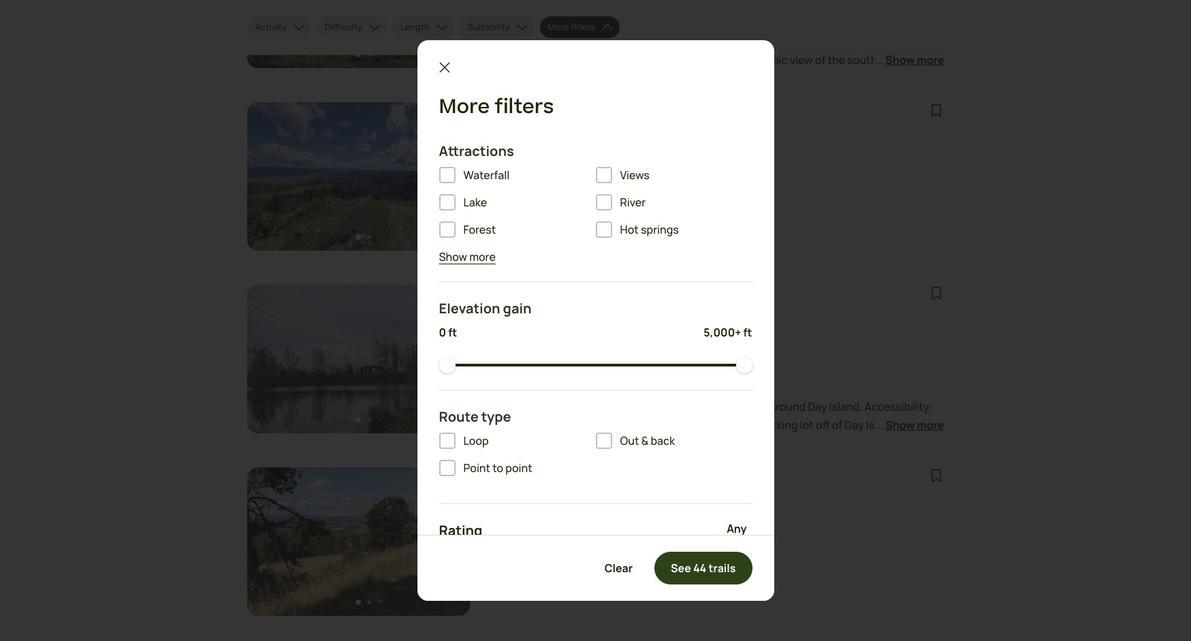 Task type: vqa. For each thing, say whether or not it's contained in the screenshot.
Any on the bottom of the page
yes



Task type: describe. For each thing, give the bounding box(es) containing it.
mi inside #5 - wild iris ridge from bailey hill road wild iris ridge length: 3.2 mi • est. 1h 34m
[[540, 532, 552, 547]]

0 horizontal spatial ridge
[[515, 518, 538, 530]]

0 ft
[[439, 325, 457, 340]]

&
[[641, 433, 649, 448]]

pre's
[[513, 313, 545, 331]]

type
[[481, 408, 511, 426]]

show more button
[[439, 249, 496, 265]]

• right point
[[533, 470, 539, 482]]

0 vertical spatial iris
[[544, 495, 565, 514]]

any
[[727, 521, 747, 536]]

from
[[608, 495, 639, 514]]

show more
[[439, 249, 496, 264]]

34m
[[598, 532, 620, 547]]

1 est. from the top
[[564, 167, 584, 182]]

hill
[[684, 495, 706, 514]]

suitability
[[468, 21, 510, 33]]

gain
[[503, 299, 532, 318]]

0 horizontal spatial butte
[[517, 153, 540, 165]]

more inside "dialog"
[[439, 93, 490, 121]]

5,000+ ft
[[704, 325, 752, 340]]

bailey
[[642, 495, 682, 514]]

park
[[542, 153, 560, 165]]

back
[[651, 433, 675, 448]]

est. inside #5 - wild iris ridge from bailey hill road wild iris ridge length: 3.2 mi • est. 1h 34m
[[563, 532, 583, 547]]

to
[[493, 461, 504, 476]]

lake
[[464, 195, 487, 210]]

1h inside #5 - wild iris ridge from bailey hill road wild iris ridge length: 3.2 mi • est. 1h 34m
[[585, 532, 596, 547]]

route
[[439, 408, 479, 426]]

0 vertical spatial more
[[917, 52, 945, 67]]

clear button
[[588, 552, 649, 585]]

1 mi from the top
[[540, 349, 552, 364]]

via
[[609, 130, 628, 148]]

1 moderate from the top
[[481, 103, 530, 118]]

length
[[400, 21, 430, 33]]

38m
[[601, 167, 623, 182]]

difficulty
[[325, 21, 362, 33]]

minimum elevation gain slider
[[439, 357, 455, 373]]

difficulty button
[[317, 16, 387, 38]]

loop
[[464, 433, 489, 448]]

more filters inside "dialog"
[[439, 93, 554, 121]]

more filters dialog
[[417, 40, 774, 641]]

maximum elevation gain slider
[[736, 357, 752, 373]]

close image
[[436, 59, 453, 75]]

group for attractions
[[439, 167, 752, 249]]

add to list image for #3 - spencer butte via ridgeline trail
[[928, 102, 945, 119]]

hot
[[620, 222, 639, 237]]

activity button
[[247, 16, 311, 38]]

2 est. from the top
[[563, 349, 583, 364]]

5,000+
[[704, 325, 741, 340]]

more filters inside button
[[548, 21, 595, 33]]

2 moderate from the top
[[481, 468, 530, 483]]

spencer butte park link
[[481, 153, 560, 166]]

1 moderate • from the top
[[481, 103, 539, 118]]

clear
[[605, 561, 633, 576]]

1 ... show more from the top
[[875, 52, 945, 67]]

point to point
[[464, 461, 533, 476]]

more inside button
[[548, 21, 569, 33]]

add to list image for ...
[[928, 285, 945, 301]]

length: 4.3 mi • est. 1h 17m
[[481, 349, 618, 364]]

rating
[[439, 521, 483, 540]]

road
[[708, 495, 742, 514]]

2 moderate • from the top
[[481, 468, 539, 483]]

2 vertical spatial show
[[886, 417, 915, 432]]

more filters button
[[540, 16, 620, 38]]

see 44 trails
[[671, 561, 736, 576]]

waterfall
[[464, 168, 510, 183]]

see 44 trails button
[[655, 552, 752, 585]]

2 ... show more from the top
[[875, 417, 945, 432]]



Task type: locate. For each thing, give the bounding box(es) containing it.
ft right 0
[[448, 325, 457, 340]]

1h left 34m
[[585, 532, 596, 547]]

length: for length: 4.3 mi • est. 1h 17m
[[481, 349, 520, 364]]

ridge up 3.2
[[515, 518, 538, 530]]

0 vertical spatial ridge
[[567, 495, 605, 514]]

4.7
[[556, 103, 571, 118]]

0 vertical spatial moderate
[[481, 103, 530, 118]]

0 vertical spatial length:
[[481, 167, 520, 182]]

#3
[[481, 130, 501, 148]]

activity
[[255, 21, 287, 33]]

length: for length:
[[481, 167, 520, 182]]

0 vertical spatial mi
[[540, 349, 552, 364]]

1 vertical spatial add to list image
[[928, 285, 945, 301]]

3 est. from the top
[[563, 532, 583, 547]]

trail inside '#3 - spencer butte via ridgeline trail spencer butte park'
[[696, 130, 724, 148]]

est. left the 17m
[[563, 349, 583, 364]]

elevation gain
[[439, 299, 532, 318]]

2 vertical spatial -
[[504, 495, 510, 514]]

0
[[439, 325, 446, 340]]

1 horizontal spatial ridge
[[567, 495, 605, 514]]

1 vertical spatial more
[[470, 249, 496, 264]]

moderate • up the #5
[[481, 468, 539, 483]]

length: inside #5 - wild iris ridge from bailey hill road wild iris ridge length: 3.2 mi • est. 1h 34m
[[481, 532, 520, 547]]

1 vertical spatial trail
[[548, 313, 576, 331]]

ft for 0 ft
[[448, 325, 457, 340]]

moderate •
[[481, 103, 539, 118], [481, 468, 539, 483]]

2 length: from the top
[[481, 349, 520, 364]]

1h
[[585, 349, 596, 364], [585, 532, 596, 547]]

filters inside more filters button
[[571, 21, 595, 33]]

views
[[620, 168, 650, 183]]

show
[[886, 52, 915, 67], [439, 249, 467, 264], [886, 417, 915, 432]]

trails
[[709, 561, 736, 576]]

0 vertical spatial ...
[[875, 52, 884, 67]]

ft for 5,000+ ft
[[744, 325, 752, 340]]

iris right the #5
[[544, 495, 565, 514]]

trail right "pre's"
[[548, 313, 576, 331]]

route type
[[439, 408, 511, 426]]

1 horizontal spatial butte
[[570, 130, 606, 148]]

1 1h from the top
[[585, 349, 596, 364]]

1 ft from the left
[[448, 325, 457, 340]]

1 horizontal spatial iris
[[544, 495, 565, 514]]

dialog
[[0, 0, 1191, 641]]

2 vertical spatial more
[[917, 417, 945, 432]]

0 horizontal spatial iris
[[500, 518, 513, 530]]

1 vertical spatial moderate •
[[481, 468, 539, 483]]

0 horizontal spatial wild
[[481, 518, 499, 530]]

• inside length: 4.3 mi • est. 1h 17m
[[555, 351, 561, 364]]

butte left via
[[570, 130, 606, 148]]

#5 - wild iris ridge from bailey hill road wild iris ridge length: 3.2 mi • est. 1h 34m
[[481, 495, 742, 547]]

length button
[[392, 16, 454, 38]]

• right 3.2
[[555, 534, 561, 546]]

1 length: from the top
[[481, 167, 520, 182]]

1 vertical spatial more filters
[[439, 93, 554, 121]]

group containing waterfall
[[439, 167, 752, 249]]

mi right 4.3
[[540, 349, 552, 364]]

2 1h from the top
[[585, 532, 596, 547]]

wild down the #5
[[481, 518, 499, 530]]

hot springs
[[620, 222, 679, 237]]

add to list image
[[928, 102, 945, 119], [928, 285, 945, 301]]

0 vertical spatial 1h
[[585, 349, 596, 364]]

more right suitability button
[[548, 21, 569, 33]]

elevation
[[439, 299, 500, 318]]

wild iris ridge link
[[481, 518, 538, 531]]

more filters
[[548, 21, 595, 33], [439, 93, 554, 121]]

0 vertical spatial -
[[504, 130, 510, 148]]

#3 - spencer butte via ridgeline trail spencer butte park
[[481, 130, 724, 165]]

1 vertical spatial ... show more
[[875, 417, 945, 432]]

iris down the #5
[[500, 518, 513, 530]]

spencer up waterfall
[[481, 153, 515, 165]]

0 horizontal spatial more
[[439, 93, 490, 121]]

easy
[[481, 285, 504, 300]]

0 horizontal spatial ft
[[448, 325, 457, 340]]

wild up wild iris ridge "link"
[[512, 495, 542, 514]]

moderate
[[481, 103, 530, 118], [481, 468, 530, 483]]

1 horizontal spatial trail
[[696, 130, 724, 148]]

out & back
[[620, 433, 675, 448]]

point
[[464, 461, 491, 476]]

- for #5
[[504, 495, 510, 514]]

ridge
[[567, 495, 605, 514], [515, 518, 538, 530]]

more up #3
[[439, 93, 490, 121]]

2 ft from the left
[[744, 325, 752, 340]]

1 vertical spatial more
[[439, 93, 490, 121]]

1 vertical spatial wild
[[481, 518, 499, 530]]

1 vertical spatial est.
[[563, 349, 583, 364]]

1h left the 17m
[[585, 349, 596, 364]]

suitability button
[[460, 16, 534, 38]]

- right the #5
[[504, 495, 510, 514]]

group for route type
[[439, 433, 752, 487]]

river
[[620, 195, 646, 210]]

0 vertical spatial more filters
[[548, 21, 595, 33]]

filters inside more filters "dialog"
[[495, 93, 554, 121]]

1 vertical spatial spencer
[[481, 153, 515, 165]]

0 horizontal spatial filters
[[495, 93, 554, 121]]

ft right 5,000+
[[744, 325, 752, 340]]

3 length: from the top
[[481, 532, 520, 547]]

0 vertical spatial group
[[439, 167, 752, 249]]

- inside #5 - wild iris ridge from bailey hill road wild iris ridge length: 3.2 mi • est. 1h 34m
[[504, 495, 510, 514]]

1 vertical spatial ...
[[875, 417, 884, 432]]

spencer up the park
[[512, 130, 567, 148]]

length: left 4.3
[[481, 349, 520, 364]]

1 vertical spatial group
[[439, 433, 752, 487]]

length: down the spencer butte park link
[[481, 167, 520, 182]]

attractions
[[439, 142, 514, 160]]

1 vertical spatial -
[[504, 313, 510, 331]]

butte
[[570, 130, 606, 148], [517, 153, 540, 165]]

0 vertical spatial filters
[[571, 21, 595, 33]]

wild
[[512, 495, 542, 514], [481, 518, 499, 530]]

moderate up #3
[[481, 103, 530, 118]]

trail
[[696, 130, 724, 148], [548, 313, 576, 331]]

0 vertical spatial est.
[[564, 167, 584, 182]]

• inside #5 - wild iris ridge from bailey hill road wild iris ridge length: 3.2 mi • est. 1h 34m
[[555, 534, 561, 546]]

0 vertical spatial trail
[[696, 130, 724, 148]]

moderate up the #5
[[481, 468, 530, 483]]

•
[[533, 105, 539, 117], [555, 351, 561, 364], [533, 470, 539, 482], [555, 534, 561, 546]]

- for #3
[[504, 130, 510, 148]]

- inside '#3 - spencer butte via ridgeline trail spencer butte park'
[[504, 130, 510, 148]]

2 vertical spatial est.
[[563, 532, 583, 547]]

1 add to list image from the top
[[928, 102, 945, 119]]

1 group from the top
[[439, 167, 752, 249]]

point
[[506, 461, 533, 476]]

2 vertical spatial length:
[[481, 532, 520, 547]]

more
[[917, 52, 945, 67], [470, 249, 496, 264], [917, 417, 945, 432]]

butte left the park
[[517, 153, 540, 165]]

est. left 34m
[[563, 532, 583, 547]]

1 vertical spatial mi
[[540, 532, 552, 547]]

2h
[[586, 167, 599, 182]]

0 vertical spatial wild
[[512, 495, 542, 514]]

1 horizontal spatial wild
[[512, 495, 542, 514]]

1 vertical spatial show
[[439, 249, 467, 264]]

1 vertical spatial length:
[[481, 349, 520, 364]]

group
[[439, 167, 752, 249], [439, 433, 752, 487]]

1 horizontal spatial filters
[[571, 21, 595, 33]]

• left 4.7
[[533, 105, 539, 117]]

more inside the "show more" button
[[470, 249, 496, 264]]

0 horizontal spatial trail
[[548, 313, 576, 331]]

0 vertical spatial moderate •
[[481, 103, 539, 118]]

1 vertical spatial butte
[[517, 153, 540, 165]]

- right #3
[[504, 130, 510, 148]]

group containing loop
[[439, 433, 752, 487]]

...
[[875, 52, 884, 67], [875, 417, 884, 432]]

out
[[620, 433, 639, 448]]

1 vertical spatial filters
[[495, 93, 554, 121]]

est. left 2h
[[564, 167, 584, 182]]

1 ... from the top
[[875, 52, 884, 67]]

moderate • up #3
[[481, 103, 539, 118]]

length:
[[481, 167, 520, 182], [481, 349, 520, 364], [481, 532, 520, 547]]

2 group from the top
[[439, 433, 752, 487]]

#4 - pre's trail
[[481, 313, 576, 331]]

1 horizontal spatial more
[[548, 21, 569, 33]]

• right 4.3
[[555, 351, 561, 364]]

0 vertical spatial ... show more
[[875, 52, 945, 67]]

1 horizontal spatial ft
[[744, 325, 752, 340]]

est.
[[564, 167, 584, 182], [563, 349, 583, 364], [563, 532, 583, 547]]

mi
[[540, 349, 552, 364], [540, 532, 552, 547]]

iris
[[544, 495, 565, 514], [500, 518, 513, 530]]

0 vertical spatial spencer
[[512, 130, 567, 148]]

spencer
[[512, 130, 567, 148], [481, 153, 515, 165]]

show inside button
[[439, 249, 467, 264]]

ridge left from
[[567, 495, 605, 514]]

0 vertical spatial butte
[[570, 130, 606, 148]]

2 add to list image from the top
[[928, 285, 945, 301]]

- right "#4" at the left
[[504, 313, 510, 331]]

0 vertical spatial add to list image
[[928, 102, 945, 119]]

1 vertical spatial iris
[[500, 518, 513, 530]]

4.3
[[522, 349, 538, 364]]

1 vertical spatial moderate
[[481, 468, 530, 483]]

2 mi from the top
[[540, 532, 552, 547]]

forest
[[464, 222, 496, 237]]

ridgeline
[[631, 130, 693, 148]]

filters
[[571, 21, 595, 33], [495, 93, 554, 121]]

springs
[[641, 222, 679, 237]]

44
[[694, 561, 707, 576]]

more
[[548, 21, 569, 33], [439, 93, 490, 121]]

add to list image
[[928, 467, 945, 484]]

... show more
[[875, 52, 945, 67], [875, 417, 945, 432]]

3.2
[[522, 532, 538, 547]]

ft
[[448, 325, 457, 340], [744, 325, 752, 340]]

#4
[[481, 313, 502, 331]]

0 vertical spatial more
[[548, 21, 569, 33]]

- for #4
[[504, 313, 510, 331]]

1 vertical spatial 1h
[[585, 532, 596, 547]]

cookie consent banner dialog
[[16, 576, 1175, 625]]

0 vertical spatial show
[[886, 52, 915, 67]]

length: down wild iris ridge "link"
[[481, 532, 520, 547]]

#5
[[481, 495, 501, 514]]

see
[[671, 561, 691, 576]]

trail right ridgeline
[[696, 130, 724, 148]]

1 vertical spatial ridge
[[515, 518, 538, 530]]

mi right 3.2
[[540, 532, 552, 547]]

est. 2h 38m
[[564, 167, 623, 182]]

-
[[504, 130, 510, 148], [504, 313, 510, 331], [504, 495, 510, 514]]

17m
[[598, 349, 618, 364]]

2 ... from the top
[[875, 417, 884, 432]]



